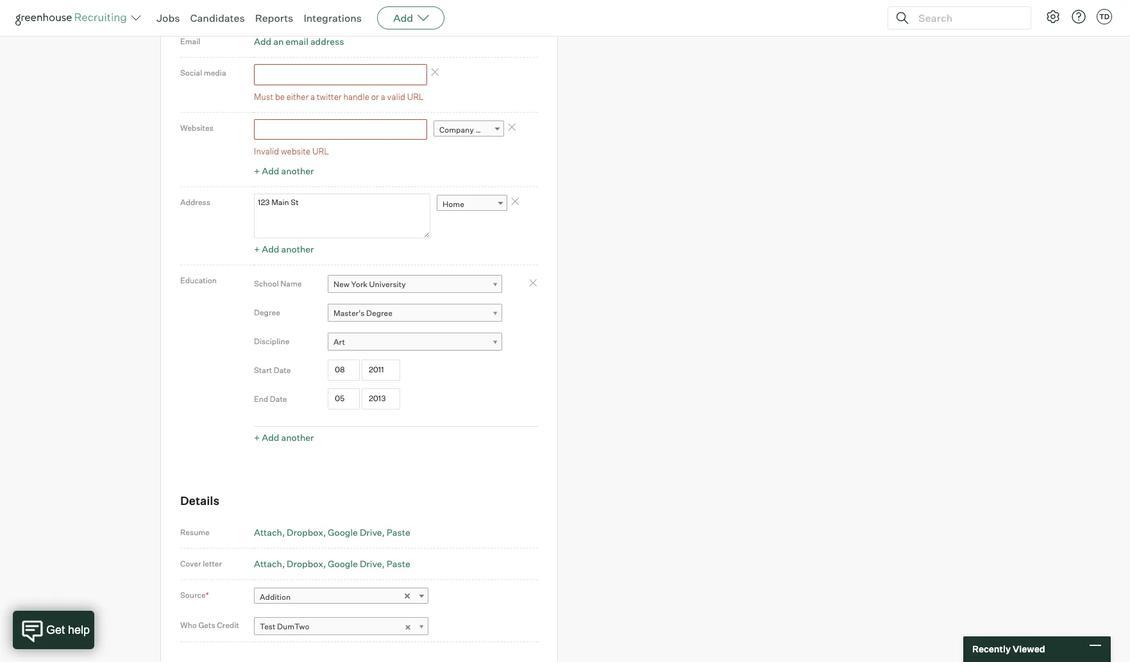 Task type: describe. For each thing, give the bounding box(es) containing it.
attach link for cover letter
[[254, 558, 285, 569]]

end
[[254, 394, 268, 404]]

drive for resume
[[360, 527, 382, 538]]

websites
[[180, 123, 214, 133]]

end date
[[254, 394, 287, 404]]

school
[[254, 279, 279, 289]]

start date
[[254, 366, 291, 375]]

dropbox for resume
[[287, 527, 323, 538]]

handle
[[343, 91, 369, 102]]

another for education
[[281, 432, 314, 443]]

york
[[351, 280, 368, 289]]

who
[[180, 621, 197, 630]]

master's
[[334, 308, 365, 318]]

add an email address
[[254, 36, 344, 47]]

art link
[[328, 333, 502, 351]]

add inside websites "element"
[[262, 165, 279, 176]]

add inside education element
[[262, 432, 279, 443]]

recently viewed
[[972, 644, 1045, 655]]

1 degree from the left
[[254, 308, 280, 318]]

website
[[281, 146, 311, 157]]

company
[[439, 125, 474, 135]]

attach dropbox google drive paste for resume
[[254, 527, 410, 538]]

td button
[[1094, 6, 1115, 27]]

1 + add another from the top
[[254, 5, 314, 16]]

twitter
[[317, 91, 342, 102]]

email
[[286, 36, 308, 47]]

+ add another for address
[[254, 244, 314, 255]]

attach for cover letter
[[254, 558, 282, 569]]

cover
[[180, 559, 201, 569]]

td
[[1099, 12, 1110, 21]]

be
[[275, 91, 285, 102]]

*
[[206, 590, 209, 600]]

resume
[[180, 528, 210, 537]]

education
[[180, 276, 217, 285]]

start
[[254, 366, 272, 375]]

discipline
[[254, 337, 290, 346]]

dropbox for cover letter
[[287, 558, 323, 569]]

reports
[[255, 12, 293, 24]]

paste link for resume
[[387, 527, 410, 538]]

addition
[[260, 593, 291, 602]]

letter
[[203, 559, 222, 569]]

configure image
[[1045, 9, 1061, 24]]

jobs link
[[157, 12, 180, 24]]

dropbox link for resume
[[287, 527, 326, 538]]

either
[[287, 91, 309, 102]]

paste for resume
[[387, 527, 410, 538]]

+ add another link for education
[[254, 432, 314, 443]]

website
[[476, 125, 505, 135]]

google for cover letter
[[328, 558, 358, 569]]

google drive link for cover letter
[[328, 558, 385, 569]]

paste link for cover letter
[[387, 558, 410, 569]]

dumtwo
[[277, 622, 309, 631]]

another for websites
[[281, 165, 314, 176]]

attach dropbox google drive paste for cover letter
[[254, 558, 410, 569]]

attach link for resume
[[254, 527, 285, 538]]

+ add another link for address
[[254, 244, 314, 255]]

must be either a twitter handle or a valid url
[[254, 91, 424, 102]]

td button
[[1097, 9, 1112, 24]]

date for start date
[[274, 366, 291, 375]]

+ for education
[[254, 432, 260, 443]]

paste for cover letter
[[387, 558, 410, 569]]

greenhouse recruiting image
[[15, 10, 131, 26]]

media
[[204, 68, 226, 78]]

websites element
[[254, 119, 538, 180]]

yyyy text field for start date
[[362, 360, 400, 381]]

new
[[334, 280, 350, 289]]



Task type: vqa. For each thing, say whether or not it's contained in the screenshot.
Websites +
yes



Task type: locate. For each thing, give the bounding box(es) containing it.
another inside websites "element"
[[281, 165, 314, 176]]

+ down end
[[254, 432, 260, 443]]

add an email address link
[[254, 36, 344, 47]]

0 vertical spatial url
[[407, 91, 424, 102]]

+ inside websites "element"
[[254, 165, 260, 176]]

drive
[[360, 527, 382, 538], [360, 558, 382, 569]]

1 dropbox link from the top
[[287, 527, 326, 538]]

+ add another link down end date
[[254, 432, 314, 443]]

+ add another down end date
[[254, 432, 314, 443]]

degree down university
[[366, 308, 393, 318]]

recently
[[972, 644, 1011, 655]]

1 google drive link from the top
[[328, 527, 385, 538]]

paste
[[387, 527, 410, 538], [387, 558, 410, 569]]

1 vertical spatial attach link
[[254, 558, 285, 569]]

cover letter
[[180, 559, 222, 569]]

1 horizontal spatial url
[[407, 91, 424, 102]]

social
[[180, 68, 202, 78]]

0 vertical spatial paste
[[387, 527, 410, 538]]

+ add another link for websites
[[254, 165, 314, 176]]

google drive link
[[328, 527, 385, 538], [328, 558, 385, 569]]

attach for resume
[[254, 527, 282, 538]]

1 attach from the top
[[254, 527, 282, 538]]

add button
[[377, 6, 445, 30]]

url right valid
[[407, 91, 424, 102]]

invalid website url
[[254, 146, 329, 157]]

+ add another inside websites "element"
[[254, 165, 314, 176]]

credit
[[217, 621, 239, 630]]

integrations
[[304, 12, 362, 24]]

1 another from the top
[[281, 5, 314, 16]]

1 attach link from the top
[[254, 527, 285, 538]]

mm text field for end date
[[328, 389, 360, 410]]

paste link
[[387, 527, 410, 538], [387, 558, 410, 569]]

google drive link for resume
[[328, 527, 385, 538]]

degree inside master's degree link
[[366, 308, 393, 318]]

1 attach dropbox google drive paste from the top
[[254, 527, 410, 538]]

0 vertical spatial dropbox
[[287, 527, 323, 538]]

date right start on the bottom left of page
[[274, 366, 291, 375]]

0 vertical spatial dropbox link
[[287, 527, 326, 538]]

add inside popup button
[[393, 12, 413, 24]]

drive for cover letter
[[360, 558, 382, 569]]

jobs
[[157, 12, 180, 24]]

4 + add another link from the top
[[254, 432, 314, 443]]

0 vertical spatial drive
[[360, 527, 382, 538]]

2 a from the left
[[381, 91, 385, 102]]

valid
[[387, 91, 405, 102]]

2 another from the top
[[281, 165, 314, 176]]

0 vertical spatial attach
[[254, 527, 282, 538]]

or
[[371, 91, 379, 102]]

invalid
[[254, 146, 279, 157]]

1 vertical spatial date
[[270, 394, 287, 404]]

home link
[[437, 195, 507, 214]]

3 another from the top
[[281, 244, 314, 255]]

integrations link
[[304, 12, 362, 24]]

candidates link
[[190, 12, 245, 24]]

2 attach link from the top
[[254, 558, 285, 569]]

1 dropbox from the top
[[287, 527, 323, 538]]

0 vertical spatial yyyy text field
[[362, 360, 400, 381]]

2 + add another from the top
[[254, 165, 314, 176]]

+
[[254, 5, 260, 16], [254, 165, 260, 176], [254, 244, 260, 255], [254, 432, 260, 443]]

YYYY text field
[[362, 360, 400, 381], [362, 389, 400, 410]]

address
[[180, 198, 210, 207]]

master's degree link
[[328, 304, 502, 323]]

a right or
[[381, 91, 385, 102]]

Search text field
[[915, 9, 1019, 27]]

dropbox
[[287, 527, 323, 538], [287, 558, 323, 569]]

another up email
[[281, 5, 314, 16]]

university
[[369, 280, 406, 289]]

new york university link
[[328, 275, 502, 294]]

+ for address
[[254, 244, 260, 255]]

0 vertical spatial mm text field
[[328, 360, 360, 381]]

degree down school
[[254, 308, 280, 318]]

1 paste link from the top
[[387, 527, 410, 538]]

2 google drive link from the top
[[328, 558, 385, 569]]

1 google from the top
[[328, 527, 358, 538]]

+ add another link up an
[[254, 5, 314, 16]]

1 a from the left
[[310, 91, 315, 102]]

0 horizontal spatial degree
[[254, 308, 280, 318]]

1 vertical spatial drive
[[360, 558, 382, 569]]

2 attach dropbox google drive paste from the top
[[254, 558, 410, 569]]

an
[[273, 36, 284, 47]]

+ add another down 'invalid website url' on the left of the page
[[254, 165, 314, 176]]

art
[[334, 337, 345, 347]]

home
[[443, 200, 464, 209]]

date right end
[[270, 394, 287, 404]]

company website
[[439, 125, 505, 135]]

url
[[407, 91, 424, 102], [312, 146, 329, 157]]

who gets credit
[[180, 621, 239, 630]]

+ inside education element
[[254, 432, 260, 443]]

degree
[[254, 308, 280, 318], [366, 308, 393, 318]]

4 + add another from the top
[[254, 432, 314, 443]]

0 vertical spatial paste link
[[387, 527, 410, 538]]

1 vertical spatial attach
[[254, 558, 282, 569]]

add
[[262, 5, 279, 16], [393, 12, 413, 24], [254, 36, 271, 47], [262, 165, 279, 176], [262, 244, 279, 255], [262, 432, 279, 443]]

+ for websites
[[254, 165, 260, 176]]

google for resume
[[328, 527, 358, 538]]

4 another from the top
[[281, 432, 314, 443]]

2 attach from the top
[[254, 558, 282, 569]]

1 vertical spatial google
[[328, 558, 358, 569]]

None text field
[[254, 194, 430, 239]]

another down website
[[281, 165, 314, 176]]

+ add another link
[[254, 5, 314, 16], [254, 165, 314, 176], [254, 244, 314, 255], [254, 432, 314, 443]]

2 google from the top
[[328, 558, 358, 569]]

another inside education element
[[281, 432, 314, 443]]

a right either
[[310, 91, 315, 102]]

1 + add another link from the top
[[254, 5, 314, 16]]

2 paste link from the top
[[387, 558, 410, 569]]

+ add another up an
[[254, 5, 314, 16]]

2 mm text field from the top
[[328, 389, 360, 410]]

source *
[[180, 590, 209, 600]]

+ add another link up school name
[[254, 244, 314, 255]]

+ down invalid
[[254, 165, 260, 176]]

+ add another for websites
[[254, 165, 314, 176]]

education element
[[254, 269, 538, 447]]

school name
[[254, 279, 302, 289]]

0 vertical spatial google drive link
[[328, 527, 385, 538]]

mm text field for start date
[[328, 360, 360, 381]]

1 vertical spatial paste link
[[387, 558, 410, 569]]

+ add another inside education element
[[254, 432, 314, 443]]

reports link
[[255, 12, 293, 24]]

0 vertical spatial date
[[274, 366, 291, 375]]

viewed
[[1013, 644, 1045, 655]]

dropbox link for cover letter
[[287, 558, 326, 569]]

master's degree
[[334, 308, 393, 318]]

test dumtwo link
[[254, 617, 428, 636]]

0 vertical spatial google
[[328, 527, 358, 538]]

4 + from the top
[[254, 432, 260, 443]]

candidates
[[190, 12, 245, 24]]

1 horizontal spatial a
[[381, 91, 385, 102]]

email
[[180, 37, 200, 46]]

MM text field
[[328, 360, 360, 381], [328, 389, 360, 410]]

test
[[260, 622, 275, 631]]

2 degree from the left
[[366, 308, 393, 318]]

2 + add another link from the top
[[254, 165, 314, 176]]

name
[[280, 279, 302, 289]]

another for address
[[281, 244, 314, 255]]

None text field
[[254, 64, 427, 85], [254, 119, 427, 140], [254, 64, 427, 85], [254, 119, 427, 140]]

2 dropbox link from the top
[[287, 558, 326, 569]]

1 vertical spatial dropbox link
[[287, 558, 326, 569]]

dropbox link
[[287, 527, 326, 538], [287, 558, 326, 569]]

address
[[310, 36, 344, 47]]

must
[[254, 91, 273, 102]]

a
[[310, 91, 315, 102], [381, 91, 385, 102]]

3 + add another link from the top
[[254, 244, 314, 255]]

1 drive from the top
[[360, 527, 382, 538]]

1 vertical spatial paste
[[387, 558, 410, 569]]

test dumtwo
[[260, 622, 309, 631]]

attach dropbox google drive paste
[[254, 527, 410, 538], [254, 558, 410, 569]]

2 dropbox from the top
[[287, 558, 323, 569]]

attach link
[[254, 527, 285, 538], [254, 558, 285, 569]]

yyyy text field for end date
[[362, 389, 400, 410]]

1 mm text field from the top
[[328, 360, 360, 381]]

gets
[[198, 621, 215, 630]]

0 vertical spatial attach link
[[254, 527, 285, 538]]

2 + from the top
[[254, 165, 260, 176]]

2 drive from the top
[[360, 558, 382, 569]]

3 + add another from the top
[[254, 244, 314, 255]]

2 paste from the top
[[387, 558, 410, 569]]

0 horizontal spatial a
[[310, 91, 315, 102]]

url right website
[[312, 146, 329, 157]]

date for end date
[[270, 394, 287, 404]]

addition link
[[254, 588, 428, 607]]

source
[[180, 590, 206, 600]]

+ right candidates link
[[254, 5, 260, 16]]

another down end date
[[281, 432, 314, 443]]

1 vertical spatial attach dropbox google drive paste
[[254, 558, 410, 569]]

1 horizontal spatial degree
[[366, 308, 393, 318]]

1 vertical spatial google drive link
[[328, 558, 385, 569]]

company website link
[[434, 121, 505, 139]]

0 horizontal spatial url
[[312, 146, 329, 157]]

date
[[274, 366, 291, 375], [270, 394, 287, 404]]

1 vertical spatial dropbox
[[287, 558, 323, 569]]

new york university
[[334, 280, 406, 289]]

+ add another link down 'invalid website url' on the left of the page
[[254, 165, 314, 176]]

1 vertical spatial yyyy text field
[[362, 389, 400, 410]]

url inside websites "element"
[[312, 146, 329, 157]]

1 vertical spatial mm text field
[[328, 389, 360, 410]]

another
[[281, 5, 314, 16], [281, 165, 314, 176], [281, 244, 314, 255], [281, 432, 314, 443]]

+ add another for education
[[254, 432, 314, 443]]

1 yyyy text field from the top
[[362, 360, 400, 381]]

1 vertical spatial url
[[312, 146, 329, 157]]

1 paste from the top
[[387, 527, 410, 538]]

+ up school
[[254, 244, 260, 255]]

+ add another up school name
[[254, 244, 314, 255]]

social media
[[180, 68, 226, 78]]

3 + from the top
[[254, 244, 260, 255]]

1 + from the top
[[254, 5, 260, 16]]

2 yyyy text field from the top
[[362, 389, 400, 410]]

another up name
[[281, 244, 314, 255]]

0 vertical spatial attach dropbox google drive paste
[[254, 527, 410, 538]]

attach
[[254, 527, 282, 538], [254, 558, 282, 569]]

+ add another
[[254, 5, 314, 16], [254, 165, 314, 176], [254, 244, 314, 255], [254, 432, 314, 443]]

google
[[328, 527, 358, 538], [328, 558, 358, 569]]

details
[[180, 494, 219, 508]]



